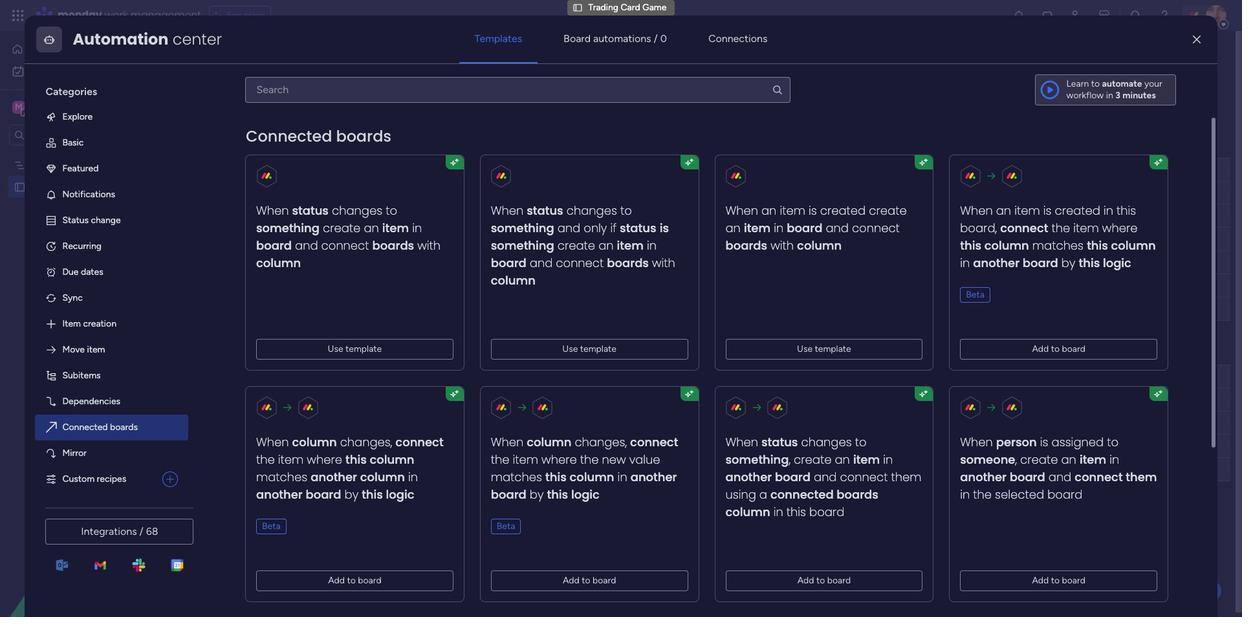 Task type: locate. For each thing, give the bounding box(es) containing it.
campaign
[[343, 258, 384, 269]]

1 vertical spatial person
[[474, 371, 502, 382]]

1 nov from the top
[[630, 211, 646, 221]]

market
[[245, 188, 273, 199]]

with down when an item is created   create an
[[771, 237, 794, 254]]

help button
[[1177, 581, 1222, 602]]

is right person
[[1041, 434, 1049, 450]]

beta for when column changes, connect the item where the new value matches
[[497, 521, 516, 532]]

1 horizontal spatial main
[[221, 73, 241, 84]]

where inside when column changes, connect the item where this column matches another column in another board by this logic
[[307, 452, 343, 468]]

item left 5
[[245, 418, 263, 429]]

2 horizontal spatial card
[[621, 2, 641, 13]]

matches
[[1033, 237, 1084, 254], [257, 469, 308, 485], [491, 469, 543, 485]]

2 title from the top
[[262, 344, 287, 360]]

connected down dependencies
[[62, 422, 108, 433]]

nov left 19,
[[631, 395, 646, 405]]

2 template from the left
[[581, 344, 617, 355]]

use template button for board
[[491, 339, 689, 360]]

learn
[[1067, 78, 1089, 89]]

when inside 'when person is assigned to someone , create an item in another board and connect them in the selected board'
[[961, 434, 994, 450]]

trading right public board icon
[[30, 181, 60, 192]]

marketing down distribution
[[245, 258, 285, 269]]

0 horizontal spatial use template
[[328, 344, 382, 355]]

1 use template from the left
[[328, 344, 382, 355]]

1 horizontal spatial matches
[[491, 469, 543, 485]]

add to board for matches
[[1033, 344, 1086, 355]]

add view image
[[288, 74, 294, 84]]

created for matches
[[1056, 203, 1101, 219]]

create inside 'when person is assigned to someone , create an item in another board and connect them in the selected board'
[[1021, 452, 1059, 468]]

0 vertical spatial main
[[221, 73, 241, 84]]

0 horizontal spatial changes
[[332, 203, 383, 219]]

, up connected
[[790, 452, 791, 468]]

subitems option
[[35, 363, 189, 389]]

group
[[223, 137, 259, 153], [223, 344, 259, 360]]

0 vertical spatial group title field
[[219, 137, 290, 153]]

/ left 68
[[139, 525, 144, 538]]

invite members image
[[1070, 9, 1083, 22]]

nov for item 4
[[631, 395, 646, 405]]

add new group button
[[197, 505, 289, 526]]

learn to automate
[[1067, 78, 1143, 89]]

5
[[265, 418, 271, 429]]

where inside the connect the item where this column matches this column in another board by this logic
[[1103, 220, 1138, 236]]

card up automations
[[621, 2, 641, 13]]

person for person field for 2nd group title field from the top
[[474, 371, 502, 382]]

connected down search field
[[246, 125, 333, 147]]

None search field
[[246, 77, 791, 103]]

column inside when status changes   to something create an item in board and connect boards with column
[[257, 255, 301, 271]]

in
[[1107, 90, 1114, 101], [1104, 203, 1114, 219], [413, 220, 422, 236], [775, 220, 784, 236], [647, 237, 657, 254], [961, 255, 971, 271], [884, 452, 894, 468], [1110, 452, 1120, 468], [409, 469, 418, 485], [618, 469, 628, 485], [961, 487, 971, 503], [774, 504, 784, 520]]

2023
[[661, 211, 680, 221], [661, 234, 680, 244], [661, 258, 680, 267], [661, 395, 680, 405]]

main right workspace icon at the top
[[30, 101, 52, 113]]

trading card game down featured
[[30, 181, 109, 192]]

see plans button
[[209, 6, 271, 25]]

status for when status changes to something , create an item in another board
[[762, 434, 799, 450]]

on
[[574, 210, 584, 221]]

0 horizontal spatial with
[[418, 237, 441, 254]]

item
[[780, 203, 806, 219], [1015, 203, 1041, 219], [383, 220, 409, 236], [745, 220, 771, 236], [1074, 220, 1100, 236], [617, 237, 644, 254], [87, 344, 105, 355], [278, 452, 304, 468], [513, 452, 539, 468], [854, 452, 881, 468], [1080, 452, 1107, 468]]

another inside the connect the item where this column matches this column in another board by this logic
[[974, 255, 1020, 271]]

logistics
[[311, 234, 348, 245]]

and inside when status changes   to something create an item in board and connect boards with column
[[295, 237, 318, 254]]

boards inside when status changes   to something and only if status is something create an item in board and connect boards with column
[[608, 255, 649, 271]]

trading card game up the add view icon
[[199, 42, 353, 63]]

3 use template from the left
[[798, 344, 852, 355]]

use template button for column
[[257, 339, 454, 360]]

0 vertical spatial title
[[262, 137, 287, 153]]

list box
[[0, 151, 165, 372]]

basic option
[[35, 130, 189, 156]]

changes for an
[[332, 203, 383, 219]]

0 horizontal spatial by
[[345, 487, 359, 503]]

add to board button for the item where
[[257, 571, 454, 592]]

1 them from the left
[[892, 469, 922, 485]]

connect
[[853, 220, 900, 236], [1001, 220, 1049, 236], [322, 237, 370, 254], [556, 255, 604, 271], [396, 434, 444, 450], [631, 434, 679, 450], [841, 469, 889, 485], [1076, 469, 1124, 485]]

1 template from the left
[[346, 344, 382, 355]]

1 horizontal spatial use template
[[563, 344, 617, 355]]

3 nov from the top
[[631, 258, 646, 267]]

marketing
[[30, 159, 71, 170], [245, 258, 285, 269]]

0 vertical spatial person
[[474, 164, 502, 175]]

status inside when status changes   to something create an item in board and connect boards with column
[[292, 203, 329, 219]]

0 vertical spatial card
[[621, 2, 641, 13]]

0 vertical spatial connected
[[246, 125, 333, 147]]

market research and target audience analysis
[[245, 188, 434, 199]]

branding
[[305, 258, 341, 269]]

custom recipes option
[[35, 467, 158, 492]]

0 vertical spatial game
[[643, 2, 667, 13]]

1 vertical spatial group title field
[[219, 344, 290, 361]]

connected boards inside option
[[62, 422, 138, 433]]

0 horizontal spatial them
[[892, 469, 922, 485]]

when inside when status changes   to something create an item in board and connect boards with column
[[257, 203, 289, 219]]

0 horizontal spatial card
[[63, 181, 82, 192]]

2 horizontal spatial changes
[[802, 434, 852, 450]]

card down featured
[[63, 181, 82, 192]]

0 horizontal spatial matches
[[257, 469, 308, 485]]

due dates
[[62, 267, 103, 278]]

2 , from the left
[[1016, 452, 1018, 468]]

add to board for the item where
[[329, 575, 382, 586]]

1 person from the top
[[474, 164, 502, 175]]

them inside the and connect them using a
[[892, 469, 922, 485]]

1 vertical spatial main
[[30, 101, 52, 113]]

item inside 'when person is assigned to someone , create an item in another board and connect them in the selected board'
[[1080, 452, 1107, 468]]

help image
[[1159, 9, 1172, 22]]

item left 4
[[245, 395, 263, 406]]

0 horizontal spatial logic
[[386, 487, 415, 503]]

None field
[[548, 370, 581, 384], [643, 370, 668, 384], [548, 370, 581, 384], [643, 370, 668, 384]]

group up market
[[223, 137, 259, 153]]

use template for column
[[328, 344, 382, 355]]

nov for marketing and branding campaign
[[631, 258, 646, 267]]

main for main workspace
[[30, 101, 52, 113]]

something for when status changes   to something create an item in board and connect boards with column
[[257, 220, 320, 236]]

where inside when column changes, connect the item where the new value matches
[[542, 452, 577, 468]]

1 horizontal spatial template
[[581, 344, 617, 355]]

column
[[798, 237, 842, 254], [985, 237, 1030, 254], [1112, 237, 1157, 254], [257, 255, 301, 271], [491, 272, 536, 289], [292, 434, 337, 450], [527, 434, 572, 450], [370, 452, 415, 468], [361, 469, 405, 485], [570, 469, 615, 485], [726, 504, 771, 520]]

2 horizontal spatial where
[[1103, 220, 1138, 236]]

0 horizontal spatial game
[[84, 181, 109, 192]]

item inside option
[[87, 344, 105, 355]]

nov left "16,"
[[631, 258, 646, 267]]

2 horizontal spatial beta
[[967, 289, 985, 300]]

2 them from the left
[[1127, 469, 1158, 485]]

monday marketplace image
[[1098, 9, 1111, 22]]

matches up group
[[257, 469, 308, 485]]

2 group title field from the top
[[219, 344, 290, 361]]

68
[[146, 525, 158, 538]]

notifications image
[[1013, 9, 1026, 22]]

audience
[[360, 188, 398, 199]]

0 vertical spatial person field
[[471, 163, 505, 177]]

add inside button
[[221, 509, 238, 520]]

when for when status changes   to something and only if status is something create an item in board and connect boards with column
[[491, 203, 524, 219]]

0 horizontal spatial trading
[[30, 181, 60, 192]]

2 horizontal spatial template
[[815, 344, 852, 355]]

4 2023 from the top
[[661, 395, 680, 405]]

item
[[62, 318, 81, 329], [245, 395, 263, 406], [245, 418, 263, 429]]

1 horizontal spatial changes
[[567, 203, 618, 219]]

1 vertical spatial /
[[139, 525, 144, 538]]

board automations / 0 button
[[548, 23, 683, 54]]

2 vertical spatial trading
[[30, 181, 60, 192]]

connected boards down dependencies
[[62, 422, 138, 433]]

tab
[[281, 69, 301, 89]]

3 use from the left
[[798, 344, 813, 355]]

nov left 18,
[[630, 211, 646, 221]]

logic inside the connect the item where this column matches this column in another board by this logic
[[1104, 255, 1132, 271]]

trading card game up automations
[[589, 2, 667, 13]]

1 person field from the top
[[471, 163, 505, 177]]

marketing for marketing plan
[[30, 159, 71, 170]]

something
[[257, 220, 320, 236], [491, 220, 555, 236], [491, 237, 555, 254], [726, 452, 790, 468]]

0 horizontal spatial use template button
[[257, 339, 454, 360]]

item 4
[[245, 395, 271, 406]]

2 changes, from the left
[[575, 434, 627, 450]]

group
[[259, 509, 284, 520]]

changes for only
[[567, 203, 618, 219]]

create inside when status changes   to something create an item in board and connect boards with column
[[323, 220, 361, 236]]

0 horizontal spatial created
[[821, 203, 866, 219]]

,
[[790, 452, 791, 468], [1016, 452, 1018, 468]]

create inside when an item is created   create an
[[870, 203, 907, 219]]

something for when status changes to something , create an item in another board
[[726, 452, 790, 468]]

logic
[[1104, 255, 1132, 271], [386, 487, 415, 503], [572, 487, 600, 503]]

1 horizontal spatial trading
[[199, 42, 259, 63]]

2023 right "16,"
[[661, 258, 680, 267]]

created inside when an item is created in this board,
[[1056, 203, 1101, 219]]

1 horizontal spatial use template button
[[491, 339, 689, 360]]

1 use template button from the left
[[257, 339, 454, 360]]

connect inside the connect the item where this column matches this column in another board by this logic
[[1001, 220, 1049, 236]]

changes, inside when column changes, connect the item where this column matches another column in another board by this logic
[[340, 434, 393, 450]]

group title up market
[[223, 137, 287, 153]]

2 horizontal spatial game
[[643, 2, 667, 13]]

1 horizontal spatial created
[[1056, 203, 1101, 219]]

1 vertical spatial title
[[262, 344, 287, 360]]

1 horizontal spatial by
[[530, 487, 544, 503]]

1 , from the left
[[790, 452, 791, 468]]

title up market
[[262, 137, 287, 153]]

/ inside the integrations / 68 button
[[139, 525, 144, 538]]

0 vertical spatial item
[[62, 318, 81, 329]]

, inside 'when person is assigned to someone , create an item in another board and connect them in the selected board'
[[1016, 452, 1018, 468]]

0 horizontal spatial main
[[30, 101, 52, 113]]

2023 for marketing and branding campaign
[[661, 258, 680, 267]]

explore option
[[35, 104, 189, 130]]

1 vertical spatial group title
[[223, 344, 287, 360]]

workspace image
[[12, 100, 25, 115]]

4 nov from the top
[[631, 395, 646, 405]]

when inside when column changes, connect the item where this column matches another column in another board by this logic
[[257, 434, 289, 450]]

when for when an item is created in this board,
[[961, 203, 994, 219]]

new left value
[[603, 452, 627, 468]]

2023 right 18,
[[661, 211, 680, 221]]

21,
[[648, 234, 659, 244]]

is up 'item in board and connect boards with column'
[[809, 203, 818, 219]]

1 group title from the top
[[223, 137, 287, 153]]

with
[[418, 237, 441, 254], [771, 237, 794, 254], [653, 255, 676, 271]]

2 vertical spatial item
[[245, 418, 263, 429]]

connected boards option
[[35, 415, 189, 441]]

1 title from the top
[[262, 137, 287, 153]]

when status changes   to something create an item in board and connect boards with column
[[257, 203, 441, 271]]

2 use template button from the left
[[491, 339, 689, 360]]

person
[[997, 434, 1038, 450]]

creation
[[83, 318, 117, 329]]

group up "item 4"
[[223, 344, 259, 360]]

with down nov 21, 2023
[[653, 255, 676, 271]]

trading
[[589, 2, 619, 13], [199, 42, 259, 63], [30, 181, 60, 192]]

1 horizontal spatial beta
[[497, 521, 516, 532]]

2023 right 21,
[[661, 234, 680, 244]]

1 horizontal spatial them
[[1127, 469, 1158, 485]]

new inside when column changes, connect the item where the new value matches
[[603, 452, 627, 468]]

card up the add view icon
[[263, 42, 302, 63]]

use template for board
[[563, 344, 617, 355]]

board inside another board
[[491, 487, 527, 503]]

created up 'item in board and connect boards with column'
[[821, 203, 866, 219]]

changes down "target"
[[332, 203, 383, 219]]

0 horizontal spatial trading card game
[[30, 181, 109, 192]]

nov left 21,
[[631, 234, 646, 244]]

1 vertical spatial person field
[[471, 370, 505, 384]]

1 2023 from the top
[[661, 211, 680, 221]]

0 vertical spatial connected boards
[[246, 125, 392, 147]]

an
[[762, 203, 777, 219], [997, 203, 1012, 219], [364, 220, 379, 236], [726, 220, 741, 236], [599, 237, 614, 254], [836, 452, 851, 468], [1062, 452, 1077, 468]]

trading card game
[[589, 2, 667, 13], [199, 42, 353, 63], [30, 181, 109, 192]]

1 horizontal spatial /
[[654, 32, 658, 45]]

group title
[[223, 137, 287, 153], [223, 344, 287, 360]]

m
[[15, 102, 23, 113]]

distribution
[[245, 234, 292, 245]]

where
[[1103, 220, 1138, 236], [307, 452, 343, 468], [542, 452, 577, 468]]

1 horizontal spatial use
[[563, 344, 578, 355]]

to
[[1092, 78, 1100, 89], [386, 203, 398, 219], [621, 203, 632, 219], [1052, 344, 1060, 355], [856, 434, 867, 450], [1108, 434, 1119, 450], [347, 575, 356, 586], [582, 575, 591, 586], [817, 575, 826, 586], [1052, 575, 1060, 586]]

trading up main table
[[199, 42, 259, 63]]

3 minutes
[[1116, 90, 1157, 101]]

1 horizontal spatial card
[[263, 42, 302, 63]]

2023 right 19,
[[661, 395, 680, 405]]

1 horizontal spatial where
[[542, 452, 577, 468]]

status down research at the left
[[292, 203, 329, 219]]

mirror option
[[35, 441, 189, 467]]

changes, for the
[[575, 434, 627, 450]]

1 vertical spatial card
[[263, 42, 302, 63]]

add
[[1033, 344, 1050, 355], [221, 509, 238, 520], [329, 575, 345, 586], [563, 575, 580, 586], [798, 575, 815, 586], [1033, 575, 1050, 586]]

it
[[586, 210, 592, 221]]

use template
[[328, 344, 382, 355], [563, 344, 617, 355], [798, 344, 852, 355]]

1 horizontal spatial ,
[[1016, 452, 1018, 468]]

0 horizontal spatial where
[[307, 452, 343, 468]]

and connect them using a
[[726, 469, 922, 503]]

0 horizontal spatial marketing
[[30, 159, 71, 170]]

with down the analysis
[[418, 237, 441, 254]]

select product image
[[12, 9, 25, 22]]

game up 0
[[643, 2, 667, 13]]

card inside list box
[[63, 181, 82, 192]]

status
[[292, 203, 329, 219], [527, 203, 564, 219], [620, 220, 657, 236], [762, 434, 799, 450]]

, down person
[[1016, 452, 1018, 468]]

use template button
[[257, 339, 454, 360], [491, 339, 689, 360], [726, 339, 923, 360]]

when for when column changes, connect the item where the new value matches
[[491, 434, 524, 450]]

is right 21,
[[660, 220, 670, 236]]

1 horizontal spatial connected
[[246, 125, 333, 147]]

recurring
[[62, 241, 102, 252]]

1 horizontal spatial game
[[305, 42, 353, 63]]

changes up the and connect them using a
[[802, 434, 852, 450]]

changes
[[332, 203, 383, 219], [567, 203, 618, 219], [802, 434, 852, 450]]

2 group from the top
[[223, 344, 259, 360]]

2 person field from the top
[[471, 370, 505, 384]]

0 horizontal spatial changes,
[[340, 434, 393, 450]]

2 horizontal spatial use template button
[[726, 339, 923, 360]]

template for when status changes   to something create an item in board and connect boards with column
[[346, 344, 382, 355]]

3 2023 from the top
[[661, 258, 680, 267]]

changes up only
[[567, 203, 618, 219]]

1 vertical spatial item
[[245, 395, 263, 406]]

trading inside list box
[[30, 181, 60, 192]]

1 horizontal spatial changes,
[[575, 434, 627, 450]]

option
[[0, 153, 165, 156]]

0 horizontal spatial /
[[139, 525, 144, 538]]

1 changes, from the left
[[340, 434, 393, 450]]

, inside the when status changes to something , create an item in another board
[[790, 452, 791, 468]]

2 vertical spatial game
[[84, 181, 109, 192]]

1 horizontal spatial with
[[653, 255, 676, 271]]

0 horizontal spatial use
[[328, 344, 344, 355]]

Person field
[[471, 163, 505, 177], [471, 370, 505, 384]]

status up a
[[762, 434, 799, 450]]

column inside when column changes, connect the item where the new value matches
[[527, 434, 572, 450]]

connect inside 'item in board and connect boards with column'
[[853, 220, 900, 236]]

matches down when an item is created in this board,
[[1033, 237, 1084, 254]]

create
[[870, 203, 907, 219], [323, 220, 361, 236], [558, 237, 596, 254], [794, 452, 832, 468], [1021, 452, 1059, 468]]

1 use from the left
[[328, 344, 344, 355]]

2 vertical spatial trading card game
[[30, 181, 109, 192]]

new left group
[[240, 509, 257, 520]]

2 horizontal spatial trading
[[589, 2, 619, 13]]

connect inside 'when person is assigned to someone , create an item in another board and connect them in the selected board'
[[1076, 469, 1124, 485]]

group title field up "item 4"
[[219, 344, 290, 361]]

when for when status changes   to something create an item in board and connect boards with column
[[257, 203, 289, 219]]

game down featured
[[84, 181, 109, 192]]

changes for create
[[802, 434, 852, 450]]

1 vertical spatial connected
[[62, 422, 108, 433]]

selected
[[996, 487, 1045, 503]]

trading up board automations / 0
[[589, 2, 619, 13]]

2 person from the top
[[474, 371, 502, 382]]

an inside the when status changes to something , create an item in another board
[[836, 452, 851, 468]]

is inside when an item is created in this board,
[[1044, 203, 1052, 219]]

add to board button for matches
[[961, 339, 1158, 360]]

create inside when status changes   to something and only if status is something create an item in board and connect boards with column
[[558, 237, 596, 254]]

Group Title field
[[219, 137, 290, 153], [219, 344, 290, 361]]

and
[[315, 188, 330, 199], [309, 211, 324, 222], [558, 220, 581, 236], [826, 220, 849, 236], [294, 234, 309, 245], [295, 237, 318, 254], [530, 255, 553, 271], [287, 258, 302, 269], [815, 469, 837, 485], [1049, 469, 1072, 485]]

Search in workspace field
[[27, 128, 108, 143]]

them inside 'when person is assigned to someone , create an item in another board and connect them in the selected board'
[[1127, 469, 1158, 485]]

0
[[661, 32, 667, 45]]

1 horizontal spatial connected boards
[[246, 125, 392, 147]]

marketing left the plan
[[30, 159, 71, 170]]

connected boards down search field
[[246, 125, 392, 147]]

sync
[[62, 292, 83, 303]]

/ left 0
[[654, 32, 658, 45]]

recurring option
[[35, 234, 189, 259]]

item down sync
[[62, 318, 81, 329]]

0 horizontal spatial new
[[240, 509, 257, 520]]

0 vertical spatial marketing
[[30, 159, 71, 170]]

0 vertical spatial trading card game
[[589, 2, 667, 13]]

add to board
[[1033, 344, 1086, 355], [329, 575, 382, 586], [563, 575, 617, 586], [798, 575, 851, 586], [1033, 575, 1086, 586]]

matches up by this logic
[[491, 469, 543, 485]]

item inside when column changes, connect the item where this column matches another column in another board by this logic
[[278, 452, 304, 468]]

main inside button
[[221, 73, 241, 84]]

main left table
[[221, 73, 241, 84]]

board inside the connect the item where this column matches this column in another board by this logic
[[1023, 255, 1059, 271]]

created up the connect the item where this column matches this column in another board by this logic
[[1056, 203, 1101, 219]]

title
[[262, 137, 287, 153], [262, 344, 287, 360]]

connect inside when status changes   to something and only if status is something create an item in board and connect boards with column
[[556, 255, 604, 271]]

2 horizontal spatial use template
[[798, 344, 852, 355]]

featured option
[[35, 156, 189, 182]]

0 horizontal spatial connected
[[62, 422, 108, 433]]

2 vertical spatial card
[[63, 181, 82, 192]]

0 horizontal spatial ,
[[790, 452, 791, 468]]

2 use template from the left
[[563, 344, 617, 355]]

notifications
[[62, 189, 115, 200]]

1 vertical spatial connected boards
[[62, 422, 138, 433]]

1 vertical spatial group
[[223, 344, 259, 360]]

title up 4
[[262, 344, 287, 360]]

matches inside the connect the item where this column matches this column in another board by this logic
[[1033, 237, 1084, 254]]

connected
[[246, 125, 333, 147], [62, 422, 108, 433]]

when for when column changes, connect the item where this column matches another column in another board by this logic
[[257, 434, 289, 450]]

1 vertical spatial marketing
[[245, 258, 285, 269]]

in inside 'item in board and connect boards with column'
[[775, 220, 784, 236]]

working on it
[[538, 210, 592, 221]]

2 2023 from the top
[[661, 234, 680, 244]]

add to board button
[[961, 339, 1158, 360], [257, 571, 454, 592], [491, 571, 689, 592], [726, 571, 923, 592], [961, 571, 1158, 592]]

0 horizontal spatial connected boards
[[62, 422, 138, 433]]

game up search field
[[305, 42, 353, 63]]

changes inside when status changes   to something create an item in board and connect boards with column
[[332, 203, 383, 219]]

use
[[328, 344, 344, 355], [563, 344, 578, 355], [798, 344, 813, 355]]

0 vertical spatial /
[[654, 32, 658, 45]]

connect inside when column changes, connect the item where the new value matches
[[631, 434, 679, 450]]

0 horizontal spatial beta
[[262, 521, 281, 532]]

0 vertical spatial new
[[603, 452, 627, 468]]

status left on at top left
[[527, 203, 564, 219]]

when for when person is assigned to someone , create an item in another board and connect them in the selected board
[[961, 434, 994, 450]]

2 horizontal spatial with
[[771, 237, 794, 254]]

distribution and logistics setup
[[245, 234, 374, 245]]

0 vertical spatial trading
[[589, 2, 619, 13]]

connect the item where this column matches this column in another board by this logic
[[961, 220, 1157, 271]]

0 horizontal spatial template
[[346, 344, 382, 355]]

2 group title from the top
[[223, 344, 287, 360]]

board automations / 0
[[564, 32, 667, 45]]

list box containing marketing plan
[[0, 151, 165, 372]]

Search for a column type search field
[[246, 77, 791, 103]]

connected
[[771, 487, 834, 503]]

created inside when an item is created   create an
[[821, 203, 866, 219]]

Search field
[[301, 102, 340, 120]]

group title field up market
[[219, 137, 290, 153]]

2 horizontal spatial logic
[[1104, 255, 1132, 271]]

1 vertical spatial trading
[[199, 42, 259, 63]]

1 horizontal spatial new
[[603, 452, 627, 468]]

with inside when status changes   to something create an item in board and connect boards with column
[[418, 237, 441, 254]]

changes inside the when status changes to something , create an item in another board
[[802, 434, 852, 450]]

2 horizontal spatial by
[[1062, 255, 1076, 271]]

in inside when status changes   to something and only if status is something create an item in board and connect boards with column
[[647, 237, 657, 254]]

card
[[621, 2, 641, 13], [263, 42, 302, 63], [63, 181, 82, 192]]

management
[[131, 8, 201, 23]]

connections
[[709, 32, 768, 45]]

2 use from the left
[[563, 344, 578, 355]]

0 vertical spatial group
[[223, 137, 259, 153]]

beta for by
[[262, 521, 281, 532]]

changes,
[[340, 434, 393, 450], [575, 434, 627, 450]]

status for when status changes   to something create an item in board and connect boards with column
[[292, 203, 329, 219]]

new
[[603, 452, 627, 468], [240, 509, 257, 520]]

1 created from the left
[[821, 203, 866, 219]]

group title up "item 4"
[[223, 344, 287, 360]]

tab inside main table tab list
[[281, 69, 301, 89]]

status for when status changes   to something and only if status is something create an item in board and connect boards with column
[[527, 203, 564, 219]]

2 horizontal spatial use
[[798, 344, 813, 355]]

the
[[1052, 220, 1071, 236], [257, 452, 275, 468], [491, 452, 510, 468], [581, 452, 599, 468], [974, 487, 993, 503]]

person for person field related to 2nd group title field from the bottom of the page
[[474, 164, 502, 175]]

dependencies option
[[35, 389, 189, 415]]

changes, inside when column changes, connect the item where the new value matches
[[575, 434, 627, 450]]

item inside item creation option
[[62, 318, 81, 329]]

2 created from the left
[[1056, 203, 1101, 219]]

monday work management
[[58, 8, 201, 23]]

when inside when status changes   to something and only if status is something create an item in board and connect boards with column
[[491, 203, 524, 219]]

this inside when an item is created in this board,
[[1117, 203, 1137, 219]]

is up the connect the item where this column matches this column in another board by this logic
[[1044, 203, 1052, 219]]

1 horizontal spatial trading card game
[[199, 42, 353, 63]]

item inside the connect the item where this column matches this column in another board by this logic
[[1074, 220, 1100, 236]]



Task type: vqa. For each thing, say whether or not it's contained in the screenshot.
INTEGRATE on the top right
no



Task type: describe. For each thing, give the bounding box(es) containing it.
the inside the connect the item where this column matches this column in another board by this logic
[[1052, 220, 1071, 236]]

main table
[[221, 73, 264, 84]]

game inside list box
[[84, 181, 109, 192]]

move item
[[62, 344, 105, 355]]

status change option
[[35, 208, 189, 234]]

when for when status changes to something , create an item in another board
[[726, 434, 759, 450]]

when an item is created   create an
[[726, 203, 907, 236]]

2023 for item 4
[[661, 395, 680, 405]]

in inside your workflow in
[[1107, 90, 1114, 101]]

home link
[[8, 39, 157, 60]]

update feed image
[[1041, 9, 1054, 22]]

to inside 'when person is assigned to someone , create an item in another board and connect them in the selected board'
[[1108, 434, 1119, 450]]

2023 for product design and development
[[661, 211, 680, 221]]

in inside the connect the item where this column matches this column in another board by this logic
[[961, 255, 971, 271]]

categories list box
[[35, 74, 199, 492]]

main table tab list
[[196, 69, 1217, 90]]

research
[[275, 188, 312, 199]]

product
[[245, 211, 277, 222]]

board inside 'item in board and connect boards with column'
[[788, 220, 823, 236]]

an inside when status changes   to something and only if status is something create an item in board and connect boards with column
[[599, 237, 614, 254]]

item for item 4
[[245, 395, 263, 406]]

boards inside 'item in board and connect boards with column'
[[726, 237, 768, 254]]

recipes
[[97, 474, 126, 485]]

main table button
[[218, 72, 268, 86]]

status change
[[62, 215, 121, 226]]

assigned
[[1052, 434, 1105, 450]]

column inside when status changes   to something and only if status is something create an item in board and connect boards with column
[[491, 272, 536, 289]]

using
[[726, 487, 757, 503]]

plan
[[73, 159, 90, 170]]

move item option
[[35, 337, 189, 363]]

work
[[105, 8, 128, 23]]

in inside when column changes, connect the item where this column matches another column in another board by this logic
[[409, 469, 418, 485]]

where for when column changes, connect the item where this column matches another column in another board by this logic
[[307, 452, 343, 468]]

dependencies
[[62, 396, 120, 407]]

add for add to board button corresponding to the item where
[[329, 575, 345, 586]]

done
[[554, 257, 575, 268]]

changes, for this
[[340, 434, 393, 450]]

another inside the when status changes to something , create an item in another board
[[726, 469, 773, 485]]

matches inside when column changes, connect the item where the new value matches
[[491, 469, 543, 485]]

workspace selection element
[[12, 100, 108, 117]]

your
[[1145, 78, 1163, 89]]

is inside when an item is created   create an
[[809, 203, 818, 219]]

another board
[[491, 469, 678, 503]]

something for when status changes   to something and only if status is something create an item in board and connect boards with column
[[491, 220, 555, 236]]

main workspace
[[30, 101, 106, 113]]

in this board
[[771, 504, 845, 520]]

and inside 'item in board and connect boards with column'
[[826, 220, 849, 236]]

automate
[[1103, 78, 1143, 89]]

nov 18, 2023
[[630, 211, 680, 221]]

add for the item where the new value matches's add to board button
[[563, 575, 580, 586]]

stuck
[[553, 234, 576, 245]]

item for item creation
[[62, 318, 81, 329]]

where for when column changes, connect the item where the new value matches
[[542, 452, 577, 468]]

automations
[[594, 32, 652, 45]]

search image
[[772, 84, 783, 96]]

item creation
[[62, 318, 117, 329]]

notifications option
[[35, 182, 189, 208]]

board inside when status changes   to something create an item in board and connect boards with column
[[257, 237, 292, 254]]

matches inside when column changes, connect the item where this column matches another column in another board by this logic
[[257, 469, 308, 485]]

an inside when an item is created in this board,
[[997, 203, 1012, 219]]

subitems
[[62, 370, 101, 381]]

marketing plan
[[30, 159, 90, 170]]

when for when an item is created   create an
[[726, 203, 759, 219]]

a
[[760, 487, 768, 503]]

item creation option
[[35, 311, 189, 337]]

item 5
[[245, 418, 271, 429]]

connected boards column
[[726, 487, 879, 520]]

column inside 'item in board and connect boards with column'
[[798, 237, 842, 254]]

18,
[[648, 211, 659, 221]]

item inside when an item is created in this board,
[[1015, 203, 1041, 219]]

custom recipes
[[62, 474, 126, 485]]

board
[[564, 32, 591, 45]]

dates
[[81, 267, 103, 278]]

item inside when an item is created   create an
[[780, 203, 806, 219]]

add for add new group button
[[221, 509, 238, 520]]

connect inside the and connect them using a
[[841, 469, 889, 485]]

when status changes to something , create an item in another board
[[726, 434, 894, 485]]

automation
[[73, 28, 168, 50]]

boards inside connected boards option
[[110, 422, 138, 433]]

to inside when status changes   to something and only if status is something create an item in board and connect boards with column
[[621, 203, 632, 219]]

item for item 5
[[245, 418, 263, 429]]

with inside 'item in board and connect boards with column'
[[771, 237, 794, 254]]

and inside the and connect them using a
[[815, 469, 837, 485]]

custom
[[62, 474, 95, 485]]

collapse image
[[1204, 106, 1214, 117]]

boards inside when status changes   to something create an item in board and connect boards with column
[[373, 237, 415, 254]]

minutes
[[1123, 90, 1157, 101]]

categories heading
[[35, 74, 189, 104]]

lottie animation element
[[0, 487, 165, 617]]

status
[[62, 215, 89, 226]]

product design and development
[[245, 211, 381, 222]]

automation center
[[73, 28, 222, 50]]

trading card game button
[[196, 42, 374, 63]]

/ inside board automations / 0 button
[[654, 32, 658, 45]]

board,
[[961, 220, 998, 236]]

item inside the when status changes to something , create an item in another board
[[854, 452, 881, 468]]

connected inside option
[[62, 422, 108, 433]]

by inside the connect the item where this column matches this column in another board by this logic
[[1062, 255, 1076, 271]]

nov 21, 2023
[[631, 234, 680, 244]]

to inside the when status changes to something , create an item in another board
[[856, 434, 867, 450]]

use for board
[[563, 344, 578, 355]]

2 nov from the top
[[631, 234, 646, 244]]

1 vertical spatial game
[[305, 42, 353, 63]]

due
[[62, 267, 79, 278]]

your workflow in
[[1067, 78, 1163, 101]]

is inside 'when person is assigned to someone , create an item in another board and connect them in the selected board'
[[1041, 434, 1049, 450]]

marketing and branding campaign
[[245, 258, 384, 269]]

3 template from the left
[[815, 344, 852, 355]]

marketing for marketing and branding campaign
[[245, 258, 285, 269]]

and inside 'when person is assigned to someone , create an item in another board and connect them in the selected board'
[[1049, 469, 1072, 485]]

nov 19, 2023
[[631, 395, 680, 405]]

nov for product design and development
[[630, 211, 646, 221]]

lottie animation image
[[0, 487, 165, 617]]

see plans
[[226, 10, 265, 21]]

james peterson image
[[1206, 5, 1227, 26]]

3 use template button from the left
[[726, 339, 923, 360]]

created for and connect
[[821, 203, 866, 219]]

board inside when status changes   to something and only if status is something create an item in board and connect boards with column
[[491, 255, 527, 271]]

development
[[326, 211, 381, 222]]

1 group title field from the top
[[219, 137, 290, 153]]

due dates option
[[35, 259, 189, 285]]

home option
[[8, 39, 157, 60]]

search everything image
[[1130, 9, 1143, 22]]

target
[[332, 188, 358, 199]]

when person is assigned to someone , create an item in another board and connect them in the selected board
[[961, 434, 1158, 503]]

categories
[[46, 85, 97, 98]]

add to board for the item where the new value matches
[[563, 575, 617, 586]]

status right if
[[620, 220, 657, 236]]

4
[[265, 395, 271, 406]]

1 vertical spatial trading card game
[[199, 42, 353, 63]]

item inside when status changes   to something create an item in board and connect boards with column
[[383, 220, 409, 236]]

logic inside when column changes, connect the item where this column matches another column in another board by this logic
[[386, 487, 415, 503]]

see
[[226, 10, 242, 21]]

1 horizontal spatial logic
[[572, 487, 600, 503]]

add to board button for the item where the new value matches
[[491, 571, 689, 592]]

board inside when column changes, connect the item where this column matches another column in another board by this logic
[[306, 487, 342, 503]]

the inside when column changes, connect the item where this column matches another column in another board by this logic
[[257, 452, 275, 468]]

create inside the when status changes to something , create an item in another board
[[794, 452, 832, 468]]

plans
[[244, 10, 265, 21]]

by this logic
[[527, 487, 600, 503]]

in inside the when status changes to something , create an item in another board
[[884, 452, 894, 468]]

by inside when column changes, connect the item where this column matches another column in another board by this logic
[[345, 487, 359, 503]]

item inside when status changes   to something and only if status is something create an item in board and connect boards with column
[[617, 237, 644, 254]]

basic
[[62, 137, 84, 148]]

16,
[[648, 258, 659, 267]]

2 horizontal spatial trading card game
[[589, 2, 667, 13]]

someone
[[961, 452, 1016, 468]]

featured
[[62, 163, 99, 174]]

board inside the when status changes to something , create an item in another board
[[776, 469, 811, 485]]

an inside 'when person is assigned to someone , create an item in another board and connect them in the selected board'
[[1062, 452, 1077, 468]]

template for and connect
[[581, 344, 617, 355]]

the inside 'when person is assigned to someone , create an item in another board and connect them in the selected board'
[[974, 487, 993, 503]]

new inside button
[[240, 509, 257, 520]]

home
[[28, 43, 53, 54]]

when column changes, connect the item where the new value matches
[[491, 434, 679, 485]]

main for main table
[[221, 73, 241, 84]]

an inside when status changes   to something create an item in board and connect boards with column
[[364, 220, 379, 236]]

sync option
[[35, 285, 189, 311]]

in inside when an item is created in this board,
[[1104, 203, 1114, 219]]

to inside when status changes   to something create an item in board and connect boards with column
[[386, 203, 398, 219]]

mirror
[[62, 448, 87, 459]]

setup
[[350, 234, 374, 245]]

public board image
[[14, 181, 26, 193]]

person field for 2nd group title field from the top
[[471, 370, 505, 384]]

item inside when column changes, connect the item where the new value matches
[[513, 452, 539, 468]]

another inside another board
[[631, 469, 678, 485]]

analysis
[[401, 188, 434, 199]]

in inside when status changes   to something create an item in board and connect boards with column
[[413, 220, 422, 236]]

explore
[[62, 111, 93, 122]]

another inside 'when person is assigned to someone , create an item in another board and connect them in the selected board'
[[961, 469, 1007, 485]]

beta for connect the item where this column matches this column in another board by this logic
[[967, 289, 985, 300]]

person field for 2nd group title field from the bottom of the page
[[471, 163, 505, 177]]

center
[[173, 28, 222, 50]]

use for column
[[328, 344, 344, 355]]

with inside when status changes   to something and only if status is something create an item in board and connect boards with column
[[653, 255, 676, 271]]

3
[[1116, 90, 1121, 101]]

column inside "connected boards column"
[[726, 504, 771, 520]]

working
[[538, 210, 571, 221]]

item in board and connect boards with column
[[726, 220, 900, 254]]

boards inside "connected boards column"
[[837, 487, 879, 503]]

monday
[[58, 8, 102, 23]]

connect inside when status changes   to something create an item in board and connect boards with column
[[322, 237, 370, 254]]

this column in
[[546, 469, 631, 485]]

connections button
[[693, 23, 783, 54]]

1 group from the top
[[223, 137, 259, 153]]

change
[[91, 215, 121, 226]]

is inside when status changes   to something and only if status is something create an item in board and connect boards with column
[[660, 220, 670, 236]]

item inside 'item in board and connect boards with column'
[[745, 220, 771, 236]]

connect inside when column changes, connect the item where this column matches another column in another board by this logic
[[396, 434, 444, 450]]

design
[[279, 211, 307, 222]]

add for add to board button for matches
[[1033, 344, 1050, 355]]



